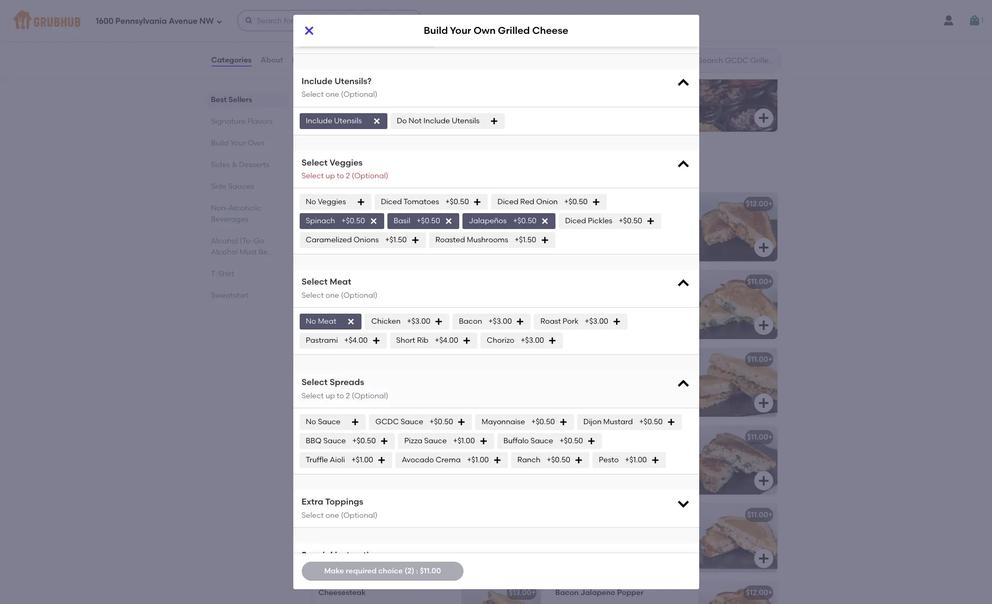 Task type: vqa. For each thing, say whether or not it's contained in the screenshot.
"Make"
yes



Task type: describe. For each thing, give the bounding box(es) containing it.
0 horizontal spatial roasted
[[436, 236, 465, 245]]

basil, inside 'mozzarella cheese, spinach, basil, pesto'
[[660, 292, 678, 301]]

grubhub
[[371, 50, 403, 59]]

nw
[[200, 16, 214, 26]]

jack inside cheddar and pepper jack cheese, cajun crunch (bell pepper, celery, onion) remoulade
[[633, 370, 651, 379]]

0 horizontal spatial blue
[[347, 277, 362, 286]]

+$1.50 for roasted mushrooms
[[515, 236, 537, 245]]

crumble,
[[556, 225, 589, 234]]

sauce for no sauce
[[318, 417, 341, 426]]

+$0.50 for jalapeños
[[513, 217, 537, 226]]

blue inside cheddar and blue cheese, buffalo crunch (diced carrot, celery, onion), ranch and hot sauce
[[369, 292, 384, 301]]

best sellers tab
[[211, 94, 285, 105]]

best sellers most ordered on grubhub
[[310, 35, 403, 59]]

select veggies select up to 2 (optional)
[[302, 157, 389, 180]]

spreads
[[330, 377, 364, 387]]

$4.00
[[320, 110, 340, 119]]

main navigation navigation
[[0, 0, 993, 41]]

$11.00 + for cheddar and pepper jack cheese, cajun crunch (bell pepper, celery, onion) remoulade
[[748, 355, 773, 364]]

diced up basil
[[381, 197, 402, 206]]

on
[[360, 50, 369, 59]]

no for select meat
[[306, 317, 316, 326]]

bbq sauce
[[306, 436, 346, 445]]

diced pickles
[[566, 217, 613, 226]]

flavors for signature flavors
[[247, 117, 273, 126]]

cheese, inside american cheese, diced tomato, bacon
[[356, 214, 385, 223]]

t-shirt
[[211, 269, 234, 278]]

young
[[319, 199, 341, 208]]

american cheese, diced tomato, bacon
[[319, 214, 439, 234]]

diced inside mozzarella, feta cheese, spinach, tomato, diced red onion
[[350, 458, 371, 467]]

$11.00 for mozzarella cheese, roasted mushrooms, spinach, truffle herb aioli
[[748, 433, 769, 442]]

t-shirt tab
[[211, 268, 285, 279]]

cup
[[370, 97, 385, 106]]

+$0.50 for basil
[[417, 217, 440, 226]]

$11.00 + for mozzarella, feta cheese, spinach, tomato, diced red onion
[[511, 433, 536, 442]]

avocado inside pepper jack cheese, chorizo crumble, pico de gallo, avocado crema
[[642, 225, 675, 234]]

cheddar for crunch
[[319, 292, 351, 301]]

0 horizontal spatial feta
[[306, 35, 322, 44]]

cheese, inside 'mozzarella cheese, spinach, basil, pesto'
[[596, 292, 625, 301]]

0 horizontal spatial chorizo
[[487, 336, 515, 345]]

sides & desserts tab
[[211, 159, 285, 170]]

mozzarella,
[[319, 448, 359, 456]]

signature flavors
[[211, 117, 273, 126]]

bacon for bacon
[[459, 317, 483, 326]]

buffalo blue image
[[462, 270, 541, 339]]

1 vertical spatial crema
[[436, 455, 461, 464]]

pickles
[[588, 217, 613, 226]]

1 cajun from the top
[[556, 355, 577, 364]]

$11.00 for mozzarella, feta cheese, spinach, tomato, diced red onion
[[511, 433, 532, 442]]

reuben
[[319, 510, 346, 519]]

$13.00 +
[[509, 588, 536, 597]]

as
[[448, 171, 456, 178]]

shirt
[[218, 269, 234, 278]]

mozzarella for pizza
[[556, 525, 594, 534]]

young american
[[319, 199, 379, 208]]

(optional) for include utensils?
[[341, 90, 378, 99]]

cheese, inside "mozzarella and parmesan cheese, pizza sauce, basil, dried oregano"
[[650, 525, 679, 534]]

pepper,
[[625, 380, 652, 389]]

+$3.00 for bacon
[[489, 317, 512, 326]]

do not include utensils
[[397, 116, 480, 125]]

cajun image
[[698, 348, 778, 417]]

reuben image
[[462, 503, 541, 572]]

do
[[397, 116, 407, 125]]

make
[[324, 566, 344, 575]]

reviews
[[292, 55, 322, 64]]

chorizo inside pepper jack cheese, chorizo crumble, pico de gallo, avocado crema
[[634, 214, 661, 223]]

tomatoes
[[404, 197, 439, 206]]

mushrooms,
[[556, 458, 599, 467]]

2 vertical spatial signature
[[362, 171, 392, 178]]

+$0.50 for gcdc sauce
[[430, 417, 454, 426]]

veggies for no
[[318, 197, 346, 206]]

categories
[[211, 55, 252, 64]]

+$0.50 for bbq sauce
[[353, 436, 376, 445]]

+$1.00 for pizza sauce
[[453, 436, 475, 445]]

famous
[[336, 171, 361, 178]]

1 horizontal spatial grilled
[[498, 25, 530, 37]]

select inside include utensils? select one (optional)
[[302, 90, 324, 99]]

about
[[261, 55, 283, 64]]

Search GCDC Grilled Cheese Bar search field
[[697, 56, 778, 66]]

(bell
[[607, 380, 623, 389]]

mac inside cheddar cheese, diced jalapeno, pulled pork, mac and chees, bbq sauce
[[362, 380, 378, 389]]

roasted mushrooms
[[436, 236, 509, 245]]

cheese, inside mozzarella, feta cheese, spinach, tomato, diced red onion
[[378, 448, 408, 456]]

grilled inside the signature flavors gcdc's famous signature flavors: available as a grilled cheese, patty melt, or mac & cheese bowl.
[[463, 171, 483, 178]]

gcdc
[[376, 417, 399, 426]]

cheddar cheese, diced jalapeno, pulled pork, mac and chees, bbq sauce
[[319, 370, 443, 400]]

choice
[[379, 566, 403, 575]]

parmesan
[[612, 525, 648, 534]]

up for spreads
[[326, 391, 335, 400]]

one for meat
[[326, 291, 339, 300]]

cheese, inside swiss cheese, pastrami, sauekraut, mustard
[[340, 525, 369, 534]]

pepper for pepper jack
[[306, 16, 332, 25]]

$12.00 for pepper jack cheese, chorizo crumble, pico de gallo, avocado crema
[[746, 199, 769, 208]]

roast
[[541, 317, 561, 326]]

2 vertical spatial $12.00 +
[[746, 588, 773, 597]]

truffle for truffle aioli
[[306, 455, 328, 464]]

mediterranean image
[[462, 426, 541, 494]]

+ for pepper jack cheese, chorizo crumble, pico de gallo, avocado crema
[[769, 199, 773, 208]]

buffalo for buffalo blue
[[319, 277, 345, 286]]

ranch inside cheddar and blue cheese, buffalo crunch (diced carrot, celery, onion), ranch and hot sauce
[[319, 313, 342, 322]]

2 vertical spatial $12.00
[[746, 588, 769, 597]]

chees,
[[396, 380, 420, 389]]

0 vertical spatial herb
[[580, 433, 598, 442]]

bbq for bbq sauce
[[306, 436, 322, 445]]

no for select spreads
[[306, 417, 316, 426]]

crumbles for blue cheese crumbles
[[487, 16, 522, 25]]

no meat
[[306, 317, 337, 326]]

sweatshirt
[[211, 291, 249, 300]]

cheese, inside cheddar and pepper jack cheese, cajun crunch (bell pepper, celery, onion) remoulade
[[653, 370, 682, 379]]

toppings
[[325, 497, 364, 507]]

and down (diced
[[344, 313, 358, 322]]

(optional) inside select spreads select up to 2 (optional)
[[352, 391, 389, 400]]

tomato
[[320, 97, 348, 106]]

bacon jalapeno popper image
[[698, 581, 778, 604]]

:
[[416, 566, 418, 575]]

pulled
[[319, 380, 341, 389]]

remoulade
[[580, 391, 621, 400]]

+$0.50 for diced red onion
[[565, 197, 588, 206]]

1 horizontal spatial onion
[[537, 197, 558, 206]]

and for mozzarella and parmesan cheese, pizza sauce, basil, dried oregano
[[596, 525, 610, 534]]

$11.00 + for american cheese, diced tomato, bacon
[[511, 199, 536, 208]]

include for utensils?
[[302, 76, 333, 86]]

0 vertical spatial red
[[521, 197, 535, 206]]

best sellers
[[211, 95, 252, 104]]

jalapeños
[[469, 217, 507, 226]]

pesto inside 'mozzarella cheese, spinach, basil, pesto'
[[556, 303, 576, 312]]

include utensils? select one (optional)
[[302, 76, 378, 99]]

pennsylvania
[[115, 16, 167, 26]]

rib
[[417, 336, 429, 345]]

5 select from the top
[[302, 291, 324, 300]]

avocado crema
[[402, 455, 461, 464]]

+$3.00 for chicken
[[407, 317, 431, 326]]

1600
[[96, 16, 114, 26]]

4 select from the top
[[302, 277, 328, 287]]

onion)
[[556, 391, 578, 400]]

0 vertical spatial blue
[[440, 16, 456, 25]]

select spreads select up to 2 (optional)
[[302, 377, 389, 400]]

signature flavors gcdc's famous signature flavors: available as a grilled cheese, patty melt, or mac & cheese bowl.
[[310, 156, 615, 178]]

7 select from the top
[[302, 391, 324, 400]]

alcoholic
[[229, 204, 262, 213]]

diced inside cheddar cheese, diced jalapeno, pulled pork, mac and chees, bbq sauce
[[384, 370, 405, 379]]

roast pork
[[541, 317, 579, 326]]

utensils?
[[335, 76, 372, 86]]

bacon jalapeno popper
[[556, 588, 644, 597]]

cheese, inside mozzarella cheese, roasted mushrooms, spinach, truffle herb aioli
[[596, 448, 625, 456]]

+ for cheddar cheese, diced jalapeno, pulled pork, mac and chees, bbq sauce
[[532, 355, 536, 364]]

bacon for bacon jalapeno popper
[[556, 588, 579, 597]]

1 vertical spatial pesto
[[599, 455, 619, 464]]

or
[[545, 171, 552, 178]]

southwest image
[[698, 192, 778, 261]]

one for toppings
[[326, 511, 339, 520]]

+$4.00 for pastrami
[[345, 336, 368, 345]]

pepper jack
[[306, 16, 352, 25]]

+$0.50 for spinach
[[342, 217, 365, 226]]

(optional) inside 'select veggies select up to 2 (optional)'
[[352, 171, 389, 180]]

1 utensils from the left
[[334, 116, 362, 125]]

0 vertical spatial american
[[343, 199, 379, 208]]

sauce for bbq sauce
[[324, 436, 346, 445]]

sauce for gcdc sauce
[[401, 417, 424, 426]]

build your own
[[211, 139, 264, 148]]

crema inside pepper jack cheese, chorizo crumble, pico de gallo, avocado crema
[[556, 236, 581, 245]]

crunch inside cheddar and pepper jack cheese, cajun crunch (bell pepper, celery, onion) remoulade
[[579, 380, 606, 389]]

non-
[[211, 204, 229, 213]]

extra toppings select one (optional)
[[302, 497, 378, 520]]

own for build your own grilled cheese
[[474, 25, 496, 37]]

flavors for signature flavors gcdc's famous signature flavors: available as a grilled cheese, patty melt, or mac & cheese bowl.
[[367, 156, 408, 169]]

de
[[608, 225, 618, 234]]

patty
[[511, 171, 527, 178]]

jack for pepper jack cheese, chorizo crumble, pico de gallo, avocado crema
[[583, 214, 601, 223]]

+$1.00 for truffle aioli
[[352, 455, 374, 464]]

2 utensils from the left
[[452, 116, 480, 125]]

+$0.50 for mayonnaise
[[532, 417, 555, 426]]

include right 'not'
[[424, 116, 450, 125]]

0 vertical spatial pizza
[[405, 436, 423, 445]]

+$0.50 for diced tomatoes
[[446, 197, 469, 206]]

one for utensils?
[[326, 90, 339, 99]]

and for cheddar and blue cheese, buffalo crunch (diced carrot, celery, onion), ranch and hot sauce
[[353, 292, 367, 301]]

truffle for truffle herb
[[556, 433, 579, 442]]

bbq inside cheddar cheese, diced jalapeno, pulled pork, mac and chees, bbq sauce
[[422, 380, 438, 389]]

mac inside the signature flavors gcdc's famous signature flavors: available as a grilled cheese, patty melt, or mac & cheese bowl.
[[553, 171, 567, 178]]

pastrami,
[[371, 525, 405, 534]]

signature for signature flavors
[[211, 117, 246, 126]]

short
[[397, 336, 416, 345]]

reviews button
[[292, 41, 322, 79]]

+$0.50 for buffalo sauce
[[560, 436, 584, 445]]

cheese, inside the signature flavors gcdc's famous signature flavors: available as a grilled cheese, patty melt, or mac & cheese bowl.
[[485, 171, 510, 178]]

1 vertical spatial avocado
[[402, 455, 434, 464]]

extra
[[302, 497, 324, 507]]

bbq image
[[462, 348, 541, 417]]

truffle inside mozzarella cheese, roasted mushrooms, spinach, truffle herb aioli
[[634, 458, 656, 467]]

spinach, inside mozzarella, feta cheese, spinach, tomato, diced red onion
[[409, 448, 441, 456]]

jalapeno,
[[406, 370, 443, 379]]

& inside the signature flavors gcdc's famous signature flavors: available as a grilled cheese, patty melt, or mac & cheese bowl.
[[568, 171, 573, 178]]

$12.00 + for pepper jack cheese, chorizo crumble, pico de gallo, avocado crema
[[746, 199, 773, 208]]

mozzarella for pesto
[[556, 292, 594, 301]]

crunch inside cheddar and blue cheese, buffalo crunch (diced carrot, celery, onion), ranch and hot sauce
[[319, 303, 345, 312]]

+$1.50 for caramelized onions
[[385, 236, 407, 245]]

mediterranean
[[319, 433, 373, 442]]

+$0.50 for dijon mustard
[[640, 417, 663, 426]]

tomato, inside american cheese, diced tomato, bacon
[[409, 214, 439, 223]]

sauces
[[228, 182, 254, 191]]

pepper inside cheddar and pepper jack cheese, cajun crunch (bell pepper, celery, onion) remoulade
[[606, 370, 632, 379]]

+ for mozzarella, feta cheese, spinach, tomato, diced red onion
[[532, 433, 536, 442]]

spinach, inside mozzarella cheese, roasted mushrooms, spinach, truffle herb aioli
[[601, 458, 632, 467]]

include for utensils
[[306, 116, 332, 125]]

diced tomatoes
[[381, 197, 439, 206]]

oregano
[[643, 536, 675, 545]]

about button
[[260, 41, 284, 79]]

green goddess image
[[698, 270, 778, 339]]



Task type: locate. For each thing, give the bounding box(es) containing it.
buffalo inside cheddar and blue cheese, buffalo crunch (diced carrot, celery, onion), ranch and hot sauce
[[417, 292, 442, 301]]

spinach, inside 'mozzarella cheese, spinach, basil, pesto'
[[627, 292, 658, 301]]

0 horizontal spatial crema
[[436, 455, 461, 464]]

0 vertical spatial mustard
[[604, 417, 633, 426]]

mayonnaise
[[482, 417, 525, 426]]

up for veggies
[[326, 171, 335, 180]]

$11.00 for american cheese, diced tomato, bacon
[[511, 199, 532, 208]]

pepper
[[306, 16, 332, 25], [556, 214, 582, 223], [606, 370, 632, 379]]

pepper jack cheese, chorizo crumble, pico de gallo, avocado crema
[[556, 214, 675, 245]]

mozzarella for spinach,
[[556, 448, 594, 456]]

1 horizontal spatial feta
[[361, 448, 377, 456]]

best for best sellers
[[211, 95, 227, 104]]

aioli down mushrooms,
[[556, 469, 571, 478]]

carrot,
[[372, 303, 396, 312]]

0 horizontal spatial mustard
[[319, 536, 348, 545]]

caramelized onions
[[306, 236, 379, 245]]

one down buffalo blue
[[326, 291, 339, 300]]

and inside cheddar cheese, diced jalapeno, pulled pork, mac and chees, bbq sauce
[[379, 380, 394, 389]]

1 horizontal spatial +$1.50
[[515, 236, 537, 245]]

aioli down bbq sauce
[[330, 455, 345, 464]]

include inside include utensils? select one (optional)
[[302, 76, 333, 86]]

signature down best sellers
[[211, 117, 246, 126]]

best for best sellers most ordered on grubhub
[[310, 35, 335, 49]]

cheddar inside cheddar and blue cheese, buffalo crunch (diced carrot, celery, onion), ranch and hot sauce
[[319, 292, 351, 301]]

sellers up signature flavors
[[228, 95, 252, 104]]

crumbles
[[487, 16, 522, 25], [353, 35, 388, 44]]

2 vertical spatial bbq
[[306, 436, 322, 445]]

1 horizontal spatial flavors
[[367, 156, 408, 169]]

1 vertical spatial &
[[568, 171, 573, 178]]

0 horizontal spatial basil,
[[602, 536, 620, 545]]

2 vertical spatial bacon
[[556, 588, 579, 597]]

1 vertical spatial meat
[[318, 317, 337, 326]]

celery, inside cheddar and pepper jack cheese, cajun crunch (bell pepper, celery, onion) remoulade
[[654, 380, 677, 389]]

mac right or
[[553, 171, 567, 178]]

cheddar inside cheddar cheese, diced jalapeno, pulled pork, mac and chees, bbq sauce
[[319, 370, 351, 379]]

desserts
[[239, 160, 269, 169]]

sauce inside cheddar and blue cheese, buffalo crunch (diced carrot, celery, onion), ranch and hot sauce
[[374, 313, 397, 322]]

sauce down the pulled
[[319, 391, 341, 400]]

cheddar and blue cheese, buffalo crunch (diced carrot, celery, onion), ranch and hot sauce
[[319, 292, 447, 322]]

0 vertical spatial to
[[337, 171, 344, 180]]

one inside 'select meat select one (optional)'
[[326, 291, 339, 300]]

0 horizontal spatial red
[[373, 458, 387, 467]]

1 select from the top
[[302, 90, 324, 99]]

pepper inside pepper jack cheese, chorizo crumble, pico de gallo, avocado crema
[[556, 214, 582, 223]]

0 vertical spatial signature
[[211, 117, 246, 126]]

bbq for bbq
[[319, 355, 335, 364]]

6 select from the top
[[302, 377, 328, 387]]

+$0.50 down truffle herb
[[547, 455, 571, 464]]

1 vertical spatial red
[[373, 458, 387, 467]]

veggies for select
[[330, 157, 363, 167]]

1 vertical spatial ranch
[[518, 455, 541, 464]]

+$3.00 up rib
[[407, 317, 431, 326]]

buffalo up onion),
[[417, 292, 442, 301]]

swiss inside swiss cheese, pastrami, sauekraut, mustard
[[319, 525, 338, 534]]

8 select from the top
[[302, 511, 324, 520]]

jalapeno
[[581, 588, 616, 597]]

0 horizontal spatial truffle
[[306, 455, 328, 464]]

signature up famous
[[310, 156, 364, 169]]

&
[[232, 160, 237, 169], [568, 171, 573, 178]]

0 vertical spatial chorizo
[[634, 214, 661, 223]]

2 for veggies
[[346, 171, 350, 180]]

+$0.50 up pizza sauce
[[430, 417, 454, 426]]

tomato,
[[409, 214, 439, 223], [319, 458, 348, 467]]

diced up jalapeños
[[498, 197, 519, 206]]

roasted down dijon mustard on the right bottom of page
[[627, 448, 656, 456]]

sauce for buffalo sauce
[[531, 436, 554, 445]]

1 vertical spatial jack
[[583, 214, 601, 223]]

(optional) up (diced
[[341, 291, 378, 300]]

2 vertical spatial blue
[[369, 292, 384, 301]]

your inside tab
[[230, 139, 246, 148]]

pork
[[563, 317, 579, 326]]

2 horizontal spatial pepper
[[606, 370, 632, 379]]

0 horizontal spatial tomato,
[[319, 458, 348, 467]]

3 one from the top
[[326, 511, 339, 520]]

0 horizontal spatial aioli
[[330, 455, 345, 464]]

1 button
[[969, 11, 984, 30]]

sweatshirt tab
[[211, 290, 285, 301]]

onions
[[354, 236, 379, 245]]

+$1.50
[[385, 236, 407, 245], [515, 236, 537, 245]]

1 horizontal spatial your
[[450, 25, 472, 37]]

build for build your own grilled cheese
[[424, 25, 448, 37]]

+$0.50 up buffalo sauce
[[532, 417, 555, 426]]

onion
[[537, 197, 558, 206], [389, 458, 410, 467]]

+ for mozzarella cheese, spinach, basil, pesto
[[769, 277, 773, 286]]

mozzarella
[[556, 292, 594, 301], [556, 448, 594, 456], [556, 525, 594, 534]]

3 no from the top
[[306, 417, 316, 426]]

crumbles for feta cheese crumbles
[[353, 35, 388, 44]]

red down patty
[[521, 197, 535, 206]]

mustard inside swiss cheese, pastrami, sauekraut, mustard
[[319, 536, 348, 545]]

+$0.50 down tomatoes on the top
[[417, 217, 440, 226]]

roasted inside mozzarella cheese, roasted mushrooms, spinach, truffle herb aioli
[[627, 448, 656, 456]]

sellers up on
[[337, 35, 374, 49]]

tomato, down tomatoes on the top
[[409, 214, 439, 223]]

svg image
[[362, 16, 371, 25], [245, 16, 253, 25], [216, 18, 223, 25], [676, 76, 691, 90], [373, 117, 381, 125], [491, 117, 499, 125], [676, 157, 691, 172], [357, 198, 365, 207], [474, 198, 482, 207], [370, 217, 378, 226], [541, 217, 550, 226], [647, 217, 655, 226], [521, 241, 533, 254], [758, 241, 770, 254], [676, 276, 691, 291], [613, 318, 621, 326], [521, 319, 533, 332], [758, 319, 770, 332], [372, 337, 381, 345], [676, 377, 691, 392], [758, 397, 770, 409], [380, 437, 389, 445], [480, 437, 488, 445], [652, 456, 660, 464], [521, 552, 533, 565], [758, 552, 770, 565]]

celery, inside cheddar and blue cheese, buffalo crunch (diced carrot, celery, onion), ranch and hot sauce
[[398, 303, 421, 312]]

diced
[[381, 197, 402, 206], [498, 197, 519, 206], [387, 214, 408, 223], [566, 217, 587, 226], [384, 370, 405, 379], [350, 458, 371, 467]]

cheddar inside cheddar and pepper jack cheese, cajun crunch (bell pepper, celery, onion) remoulade
[[556, 370, 588, 379]]

no for select veggies
[[306, 197, 316, 206]]

0 vertical spatial up
[[326, 171, 335, 180]]

1 vertical spatial grilled
[[463, 171, 483, 178]]

and up (diced
[[353, 292, 367, 301]]

and up remoulade
[[590, 370, 604, 379]]

search icon image
[[682, 54, 694, 67]]

truffle aioli
[[306, 455, 345, 464]]

sauce left truffle herb
[[531, 436, 554, 445]]

one down toppings
[[326, 511, 339, 520]]

southwest
[[556, 199, 594, 208]]

meat up (diced
[[330, 277, 352, 287]]

jack for pepper jack
[[334, 16, 352, 25]]

feta down mediterranean
[[361, 448, 377, 456]]

own for build your own
[[248, 139, 264, 148]]

(2)
[[405, 566, 415, 575]]

+$0.50
[[446, 197, 469, 206], [565, 197, 588, 206], [342, 217, 365, 226], [417, 217, 440, 226], [513, 217, 537, 226], [619, 217, 643, 226], [430, 417, 454, 426], [532, 417, 555, 426], [640, 417, 663, 426], [353, 436, 376, 445], [560, 436, 584, 445], [547, 455, 571, 464]]

no up pastrami
[[306, 317, 316, 326]]

1 vertical spatial aioli
[[556, 469, 571, 478]]

svg image
[[969, 14, 982, 27], [416, 16, 425, 25], [303, 24, 316, 37], [758, 112, 770, 124], [592, 198, 601, 207], [445, 217, 453, 226], [411, 236, 420, 245], [541, 236, 549, 245], [347, 318, 356, 326], [435, 318, 443, 326], [517, 318, 525, 326], [463, 337, 471, 345], [549, 337, 557, 345], [521, 397, 533, 409], [351, 418, 360, 426], [458, 418, 466, 426], [560, 418, 568, 426], [668, 418, 676, 426], [588, 437, 596, 445], [378, 456, 386, 464], [493, 456, 502, 464], [575, 456, 583, 464], [521, 474, 533, 487], [758, 474, 770, 487], [676, 496, 691, 511]]

crema
[[556, 236, 581, 245], [436, 455, 461, 464]]

to for spreads
[[337, 391, 344, 400]]

2 horizontal spatial blue
[[440, 16, 456, 25]]

0 vertical spatial crunch
[[319, 303, 345, 312]]

mozzarella up mushrooms,
[[556, 448, 594, 456]]

your for build your own
[[230, 139, 246, 148]]

veggies
[[330, 157, 363, 167], [318, 197, 346, 206]]

include down reviews at the left top of the page
[[302, 76, 333, 86]]

+$1.50 down basil
[[385, 236, 407, 245]]

flavors inside tab
[[247, 117, 273, 126]]

+$0.50 down pepper,
[[640, 417, 663, 426]]

cheddar and pepper jack cheese, cajun crunch (bell pepper, celery, onion) remoulade
[[556, 370, 682, 400]]

flavors up flavors:
[[367, 156, 408, 169]]

+$3.00
[[407, 317, 431, 326], [489, 317, 512, 326], [585, 317, 609, 326], [521, 336, 545, 345]]

red inside mozzarella, feta cheese, spinach, tomato, diced red onion
[[373, 458, 387, 467]]

to down spreads
[[337, 391, 344, 400]]

3 select from the top
[[302, 171, 324, 180]]

hot
[[360, 313, 373, 322]]

cheese, inside cheddar cheese, diced jalapeno, pulled pork, mac and chees, bbq sauce
[[353, 370, 382, 379]]

1 horizontal spatial ranch
[[518, 455, 541, 464]]

up inside select spreads select up to 2 (optional)
[[326, 391, 335, 400]]

(optional) left flavors:
[[352, 171, 389, 180]]

$11.00 + for mozzarella cheese, roasted mushrooms, spinach, truffle herb aioli
[[748, 433, 773, 442]]

+$0.50 for ranch
[[547, 455, 571, 464]]

(optional)
[[341, 90, 378, 99], [352, 171, 389, 180], [341, 291, 378, 300], [352, 391, 389, 400], [341, 511, 378, 520]]

american down the young
[[319, 214, 354, 223]]

+$0.50 for diced pickles
[[619, 217, 643, 226]]

chorizo up the gallo,
[[634, 214, 661, 223]]

2 +$4.00 from the left
[[435, 336, 459, 345]]

1 vertical spatial onion
[[389, 458, 410, 467]]

1 horizontal spatial aioli
[[556, 469, 571, 478]]

signature for signature flavors gcdc's famous signature flavors: available as a grilled cheese, patty melt, or mac & cheese bowl.
[[310, 156, 364, 169]]

1 to from the top
[[337, 171, 344, 180]]

sides & desserts
[[211, 160, 269, 169]]

dijon mustard
[[584, 417, 633, 426]]

(optional) for select meat
[[341, 291, 378, 300]]

1 vertical spatial flavors
[[367, 156, 408, 169]]

(optional) for extra toppings
[[341, 511, 378, 520]]

cheddar for cajun
[[556, 370, 588, 379]]

jack up pico
[[583, 214, 601, 223]]

cheddar up onion)
[[556, 370, 588, 379]]

1 +$1.50 from the left
[[385, 236, 407, 245]]

1 vertical spatial $12.00
[[510, 355, 532, 364]]

and up sauce,
[[596, 525, 610, 534]]

sauce up mozzarella,
[[324, 436, 346, 445]]

1 vertical spatial 2
[[346, 391, 350, 400]]

non-alcoholic beverages
[[211, 204, 262, 224]]

0 horizontal spatial own
[[248, 139, 264, 148]]

celery, right carrot,
[[398, 303, 421, 312]]

0 vertical spatial &
[[232, 160, 237, 169]]

bbq down pastrami
[[319, 355, 335, 364]]

one inside extra toppings select one (optional)
[[326, 511, 339, 520]]

0 horizontal spatial pesto
[[556, 303, 576, 312]]

side sauces tab
[[211, 181, 285, 192]]

sellers for best sellers most ordered on grubhub
[[337, 35, 374, 49]]

1 vertical spatial feta
[[361, 448, 377, 456]]

0 vertical spatial basil,
[[660, 292, 678, 301]]

avocado
[[642, 225, 675, 234], [402, 455, 434, 464]]

and inside "mozzarella and parmesan cheese, pizza sauce, basil, dried oregano"
[[596, 525, 610, 534]]

1 vertical spatial swiss
[[319, 525, 338, 534]]

cheese, inside pepper jack cheese, chorizo crumble, pico de gallo, avocado crema
[[603, 214, 632, 223]]

0 horizontal spatial swiss
[[319, 525, 338, 534]]

1 horizontal spatial roasted
[[627, 448, 656, 456]]

up left famous
[[326, 171, 335, 180]]

0 vertical spatial $12.00
[[746, 199, 769, 208]]

2 vertical spatial mozzarella
[[556, 525, 594, 534]]

2 horizontal spatial bacon
[[556, 588, 579, 597]]

sellers inside tab
[[228, 95, 252, 104]]

to right gcdc's
[[337, 171, 344, 180]]

pork,
[[342, 380, 360, 389]]

0 horizontal spatial onion
[[389, 458, 410, 467]]

1 horizontal spatial buffalo
[[417, 292, 442, 301]]

buffalo
[[319, 277, 345, 286], [417, 292, 442, 301], [504, 436, 529, 445]]

meat for select
[[330, 277, 352, 287]]

2 inside 'select veggies select up to 2 (optional)'
[[346, 171, 350, 180]]

buffalo for buffalo sauce
[[504, 436, 529, 445]]

mozzarella up pork
[[556, 292, 594, 301]]

1 one from the top
[[326, 90, 339, 99]]

1 horizontal spatial jack
[[583, 214, 601, 223]]

2 to from the top
[[337, 391, 344, 400]]

basil, inside "mozzarella and parmesan cheese, pizza sauce, basil, dried oregano"
[[602, 536, 620, 545]]

sauce up pizza sauce
[[401, 417, 424, 426]]

2 2 from the top
[[346, 391, 350, 400]]

basil,
[[660, 292, 678, 301], [602, 536, 620, 545]]

0 vertical spatial avocado
[[642, 225, 675, 234]]

swiss up grubhub
[[386, 16, 406, 25]]

mac
[[553, 171, 567, 178], [362, 380, 378, 389]]

mozzarella and parmesan cheese, pizza sauce, basil, dried oregano
[[556, 525, 679, 545]]

avenue
[[169, 16, 198, 26]]

0 horizontal spatial celery,
[[398, 303, 421, 312]]

up
[[326, 171, 335, 180], [326, 391, 335, 400]]

2 down pork, on the left
[[346, 391, 350, 400]]

1 vertical spatial spinach,
[[409, 448, 441, 456]]

1 vertical spatial mac
[[362, 380, 378, 389]]

2 horizontal spatial truffle
[[634, 458, 656, 467]]

diced inside american cheese, diced tomato, bacon
[[387, 214, 408, 223]]

1 mozzarella from the top
[[556, 292, 594, 301]]

non-alcoholic beverages tab
[[211, 203, 285, 225]]

0 vertical spatial aioli
[[330, 455, 345, 464]]

diced down "diced tomatoes"
[[387, 214, 408, 223]]

spinach
[[306, 217, 335, 226]]

& inside tab
[[232, 160, 237, 169]]

mac right pork, on the left
[[362, 380, 378, 389]]

+$4.00 down hot
[[345, 336, 368, 345]]

+$1.00 for avocado crema
[[467, 455, 489, 464]]

diced down mozzarella,
[[350, 458, 371, 467]]

0 vertical spatial ranch
[[319, 313, 342, 322]]

build inside tab
[[211, 139, 228, 148]]

utensils up the signature flavors gcdc's famous signature flavors: available as a grilled cheese, patty melt, or mac & cheese bowl.
[[452, 116, 480, 125]]

1 vertical spatial one
[[326, 291, 339, 300]]

cheddar for pork,
[[319, 370, 351, 379]]

sellers for best sellers
[[228, 95, 252, 104]]

buffalo up no meat
[[319, 277, 345, 286]]

0 vertical spatial cajun
[[556, 355, 577, 364]]

best inside best sellers tab
[[211, 95, 227, 104]]

0 vertical spatial jack
[[334, 16, 352, 25]]

and left chees,
[[379, 380, 394, 389]]

+$1.00 for pesto
[[626, 455, 647, 464]]

2 right gcdc's
[[346, 171, 350, 180]]

diced down southwest
[[566, 217, 587, 226]]

+$1.50 right mushrooms
[[515, 236, 537, 245]]

pizza melt image
[[698, 503, 778, 572]]

0 vertical spatial best
[[310, 35, 335, 49]]

pizza sauce
[[405, 436, 447, 445]]

1 vertical spatial bacon
[[459, 317, 483, 326]]

0 horizontal spatial crunch
[[319, 303, 345, 312]]

cajun inside cheddar and pepper jack cheese, cajun crunch (bell pepper, celery, onion) remoulade
[[556, 380, 577, 389]]

+$3.00 left roast at the right of page
[[489, 317, 512, 326]]

cheese, inside cheddar and blue cheese, buffalo crunch (diced carrot, celery, onion), ranch and hot sauce
[[386, 292, 415, 301]]

1 horizontal spatial celery,
[[654, 380, 677, 389]]

build your own tab
[[211, 138, 285, 149]]

your for build your own grilled cheese
[[450, 25, 472, 37]]

pesto right mushrooms,
[[599, 455, 619, 464]]

chicken
[[372, 317, 401, 326]]

0 horizontal spatial your
[[230, 139, 246, 148]]

+$0.50 up mushrooms,
[[560, 436, 584, 445]]

1 +$4.00 from the left
[[345, 336, 368, 345]]

and
[[353, 292, 367, 301], [344, 313, 358, 322], [590, 370, 604, 379], [379, 380, 394, 389], [596, 525, 610, 534]]

2 horizontal spatial jack
[[633, 370, 651, 379]]

0 vertical spatial mozzarella
[[556, 292, 594, 301]]

1 vertical spatial basil,
[[602, 536, 620, 545]]

1 vertical spatial to
[[337, 391, 344, 400]]

caramelized
[[306, 236, 352, 245]]

+$0.50 up mozzarella, feta cheese, spinach, tomato, diced red onion
[[353, 436, 376, 445]]

2 no from the top
[[306, 317, 316, 326]]

pepper for pepper jack cheese, chorizo crumble, pico de gallo, avocado crema
[[556, 214, 582, 223]]

truffle herb
[[556, 433, 598, 442]]

0 horizontal spatial jack
[[334, 16, 352, 25]]

2 up from the top
[[326, 391, 335, 400]]

+$0.50 down diced red onion
[[513, 217, 537, 226]]

+ for mozzarella cheese, roasted mushrooms, spinach, truffle herb aioli
[[769, 433, 773, 442]]

(optional) inside 'select meat select one (optional)'
[[341, 291, 378, 300]]

tomato, down mozzarella,
[[319, 458, 348, 467]]

short rib
[[397, 336, 429, 345]]

0 vertical spatial mac
[[553, 171, 567, 178]]

select meat select one (optional)
[[302, 277, 378, 300]]

$12.00 + for cheddar cheese, diced jalapeno, pulled pork, mac and chees, bbq sauce
[[510, 355, 536, 364]]

avocado right the gallo,
[[642, 225, 675, 234]]

2
[[346, 171, 350, 180], [346, 391, 350, 400]]

meat for no
[[318, 317, 337, 326]]

cheesesteak image
[[462, 581, 541, 604]]

+ for cheddar and pepper jack cheese, cajun crunch (bell pepper, celery, onion) remoulade
[[769, 355, 773, 364]]

best inside best sellers most ordered on grubhub
[[310, 35, 335, 49]]

+$0.50 right de
[[619, 217, 643, 226]]

jack up pepper,
[[633, 370, 651, 379]]

utensils down soup
[[334, 116, 362, 125]]

bacon inside american cheese, diced tomato, bacon
[[319, 225, 342, 234]]

to for veggies
[[337, 171, 344, 180]]

include utensils
[[306, 116, 362, 125]]

jack inside pepper jack cheese, chorizo crumble, pico de gallo, avocado crema
[[583, 214, 601, 223]]

pizza down 'gcdc sauce'
[[405, 436, 423, 445]]

red
[[521, 197, 535, 206], [373, 458, 387, 467]]

crema down pizza sauce
[[436, 455, 461, 464]]

chorizo
[[634, 214, 661, 223], [487, 336, 515, 345]]

2 select from the top
[[302, 157, 328, 167]]

ranch down buffalo sauce
[[518, 455, 541, 464]]

bowl.
[[599, 171, 615, 178]]

+$0.50 down young american
[[342, 217, 365, 226]]

no up bbq sauce
[[306, 417, 316, 426]]

1 horizontal spatial truffle
[[556, 433, 579, 442]]

herb
[[580, 433, 598, 442], [658, 458, 675, 467]]

ordered
[[329, 50, 358, 59]]

0 vertical spatial pepper
[[306, 16, 332, 25]]

1 horizontal spatial crema
[[556, 236, 581, 245]]

$13.00
[[509, 588, 532, 597]]

flavors inside the signature flavors gcdc's famous signature flavors: available as a grilled cheese, patty melt, or mac & cheese bowl.
[[367, 156, 408, 169]]

sauekraut,
[[406, 525, 445, 534]]

feta
[[306, 35, 322, 44], [361, 448, 377, 456]]

best up signature flavors
[[211, 95, 227, 104]]

gcdc sauce
[[376, 417, 424, 426]]

own inside build your own tab
[[248, 139, 264, 148]]

mozzarella inside 'mozzarella cheese, spinach, basil, pesto'
[[556, 292, 594, 301]]

american inside american cheese, diced tomato, bacon
[[319, 214, 354, 223]]

mozzarella inside mozzarella cheese, roasted mushrooms, spinach, truffle herb aioli
[[556, 448, 594, 456]]

basil
[[394, 217, 411, 226]]

0 vertical spatial spinach,
[[627, 292, 658, 301]]

tomato soup cup $4.00
[[320, 97, 385, 119]]

$12.00
[[746, 199, 769, 208], [510, 355, 532, 364], [746, 588, 769, 597]]

mozzarella inside "mozzarella and parmesan cheese, pizza sauce, basil, dried oregano"
[[556, 525, 594, 534]]

1 horizontal spatial mustard
[[604, 417, 633, 426]]

0 vertical spatial bacon
[[319, 225, 342, 234]]

1 horizontal spatial pepper
[[556, 214, 582, 223]]

(optional) inside include utensils? select one (optional)
[[341, 90, 378, 99]]

1 vertical spatial celery,
[[654, 380, 677, 389]]

make required choice (2) : $11.00
[[324, 566, 441, 575]]

veggies up famous
[[330, 157, 363, 167]]

cheddar up the pulled
[[319, 370, 351, 379]]

2 for spreads
[[346, 391, 350, 400]]

best up most
[[310, 35, 335, 49]]

mushrooms
[[467, 236, 509, 245]]

to inside 'select veggies select up to 2 (optional)'
[[337, 171, 344, 180]]

$12.00 for cheddar cheese, diced jalapeno, pulled pork, mac and chees, bbq sauce
[[510, 355, 532, 364]]

0 vertical spatial build
[[424, 25, 448, 37]]

gcdc's
[[310, 171, 335, 178]]

roasted left mushrooms
[[436, 236, 465, 245]]

onion down pizza sauce
[[389, 458, 410, 467]]

cheddar down buffalo blue
[[319, 292, 351, 301]]

(optional) inside extra toppings select one (optional)
[[341, 511, 378, 520]]

(optional) down toppings
[[341, 511, 378, 520]]

onion down or
[[537, 197, 558, 206]]

celery,
[[398, 303, 421, 312], [654, 380, 677, 389]]

and inside cheddar and pepper jack cheese, cajun crunch (bell pepper, celery, onion) remoulade
[[590, 370, 604, 379]]

build your own grilled cheese
[[424, 25, 569, 37]]

1 2 from the top
[[346, 171, 350, 180]]

0 vertical spatial bbq
[[319, 355, 335, 364]]

pepper up feta cheese crumbles at the top of the page
[[306, 16, 332, 25]]

+$1.00 for blue cheese crumbles
[[528, 16, 550, 25]]

0 horizontal spatial ranch
[[319, 313, 342, 322]]

to inside select spreads select up to 2 (optional)
[[337, 391, 344, 400]]

swiss for swiss cheese, pastrami, sauekraut, mustard
[[319, 525, 338, 534]]

not
[[409, 116, 422, 125]]

1 vertical spatial blue
[[347, 277, 362, 286]]

roasted
[[436, 236, 465, 245], [627, 448, 656, 456]]

1 horizontal spatial pesto
[[599, 455, 619, 464]]

most
[[310, 50, 328, 59]]

sauce inside cheddar cheese, diced jalapeno, pulled pork, mac and chees, bbq sauce
[[319, 391, 341, 400]]

mustard
[[604, 417, 633, 426], [319, 536, 348, 545]]

tab
[[211, 235, 285, 258]]

gallo,
[[620, 225, 641, 234]]

pepper up (bell
[[606, 370, 632, 379]]

2 inside select spreads select up to 2 (optional)
[[346, 391, 350, 400]]

1 vertical spatial crunch
[[579, 380, 606, 389]]

feta up most
[[306, 35, 322, 44]]

and for cheddar and pepper jack cheese, cajun crunch (bell pepper, celery, onion) remoulade
[[590, 370, 604, 379]]

+ for american cheese, diced tomato, bacon
[[532, 199, 536, 208]]

1 horizontal spatial own
[[474, 25, 496, 37]]

$11.00 for mozzarella cheese, spinach, basil, pesto
[[748, 277, 769, 286]]

sauce for pizza sauce
[[424, 436, 447, 445]]

pizza
[[405, 436, 423, 445], [556, 536, 574, 545]]

$11.00 for cheddar and pepper jack cheese, cajun crunch (bell pepper, celery, onion) remoulade
[[748, 355, 769, 364]]

one inside include utensils? select one (optional)
[[326, 90, 339, 99]]

buffalo blue
[[319, 277, 362, 286]]

sauce
[[374, 313, 397, 322], [319, 391, 341, 400], [318, 417, 341, 426], [401, 417, 424, 426], [324, 436, 346, 445], [424, 436, 447, 445], [531, 436, 554, 445]]

no
[[306, 197, 316, 206], [306, 317, 316, 326], [306, 417, 316, 426]]

young american image
[[462, 192, 541, 261]]

1 up from the top
[[326, 171, 335, 180]]

sellers inside best sellers most ordered on grubhub
[[337, 35, 374, 49]]

cheese inside the signature flavors gcdc's famous signature flavors: available as a grilled cheese, patty melt, or mac & cheese bowl.
[[574, 171, 598, 178]]

aioli inside mozzarella cheese, roasted mushrooms, spinach, truffle herb aioli
[[556, 469, 571, 478]]

dijon
[[584, 417, 602, 426]]

meat inside 'select meat select one (optional)'
[[330, 277, 352, 287]]

onion inside mozzarella, feta cheese, spinach, tomato, diced red onion
[[389, 458, 410, 467]]

select inside extra toppings select one (optional)
[[302, 511, 324, 520]]

available
[[419, 171, 447, 178]]

ranch
[[319, 313, 342, 322], [518, 455, 541, 464]]

utensils
[[334, 116, 362, 125], [452, 116, 480, 125]]

herb inside mozzarella cheese, roasted mushrooms, spinach, truffle herb aioli
[[658, 458, 675, 467]]

american up american cheese, diced tomato, bacon
[[343, 199, 379, 208]]

+$3.00 for roast pork
[[585, 317, 609, 326]]

spinach,
[[627, 292, 658, 301], [409, 448, 441, 456], [601, 458, 632, 467]]

+$3.00 for chorizo
[[521, 336, 545, 345]]

veggies inside 'select veggies select up to 2 (optional)'
[[330, 157, 363, 167]]

1 vertical spatial veggies
[[318, 197, 346, 206]]

0 horizontal spatial &
[[232, 160, 237, 169]]

crunch up no meat
[[319, 303, 345, 312]]

select
[[302, 90, 324, 99], [302, 157, 328, 167], [302, 171, 324, 180], [302, 277, 328, 287], [302, 291, 324, 300], [302, 377, 328, 387], [302, 391, 324, 400], [302, 511, 324, 520]]

signature left flavors:
[[362, 171, 392, 178]]

+$3.00 right pork
[[585, 317, 609, 326]]

(optional) down pork, on the left
[[352, 391, 389, 400]]

tomato, inside mozzarella, feta cheese, spinach, tomato, diced red onion
[[319, 458, 348, 467]]

0 vertical spatial tomato,
[[409, 214, 439, 223]]

0 horizontal spatial crumbles
[[353, 35, 388, 44]]

signature inside signature flavors tab
[[211, 117, 246, 126]]

build for build your own
[[211, 139, 228, 148]]

2 cajun from the top
[[556, 380, 577, 389]]

2 mozzarella from the top
[[556, 448, 594, 456]]

truffle herb image
[[698, 426, 778, 494]]

1 no from the top
[[306, 197, 316, 206]]

chorizo up bbq image
[[487, 336, 515, 345]]

2 one from the top
[[326, 291, 339, 300]]

crunch up remoulade
[[579, 380, 606, 389]]

2 vertical spatial pepper
[[606, 370, 632, 379]]

up inside 'select veggies select up to 2 (optional)'
[[326, 171, 335, 180]]

feta inside mozzarella, feta cheese, spinach, tomato, diced red onion
[[361, 448, 377, 456]]

special
[[302, 550, 333, 560]]

+$0.50 down a
[[446, 197, 469, 206]]

diced up chees,
[[384, 370, 405, 379]]

$11.00 + for mozzarella cheese, spinach, basil, pesto
[[748, 277, 773, 286]]

2 +$1.50 from the left
[[515, 236, 537, 245]]

pizza inside "mozzarella and parmesan cheese, pizza sauce, basil, dried oregano"
[[556, 536, 574, 545]]

mustard up special instructions
[[319, 536, 348, 545]]

flavors down best sellers tab
[[247, 117, 273, 126]]

+$0.50 up diced pickles
[[565, 197, 588, 206]]

+$4.00 for short rib
[[435, 336, 459, 345]]

celery, right pepper,
[[654, 380, 677, 389]]

0 horizontal spatial +$1.50
[[385, 236, 407, 245]]

3 mozzarella from the top
[[556, 525, 594, 534]]

signature flavors tab
[[211, 116, 285, 127]]

avocado down pizza sauce
[[402, 455, 434, 464]]

svg image inside 1 button
[[969, 14, 982, 27]]

1 horizontal spatial +$4.00
[[435, 336, 459, 345]]

pico
[[591, 225, 606, 234]]



